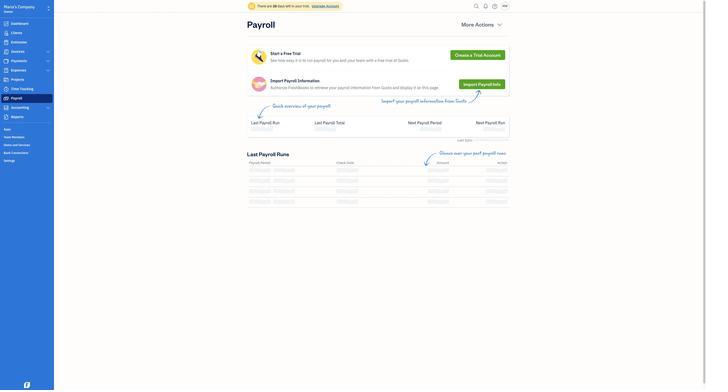 Task type: locate. For each thing, give the bounding box(es) containing it.
account inside button
[[484, 52, 501, 58]]

payroll inside import payroll information authorize freshbooks to retrieve your payroll information from gusto and display it on this page.
[[284, 78, 297, 83]]

payroll inside button
[[478, 81, 492, 87]]

project image
[[3, 77, 9, 82]]

services
[[18, 143, 30, 147]]

1 vertical spatial to
[[310, 85, 314, 90]]

search image
[[473, 3, 481, 10]]

from
[[372, 85, 381, 90], [445, 99, 455, 104]]

next payroll run
[[476, 120, 505, 125]]

1 horizontal spatial it
[[414, 85, 416, 90]]

chevron large down image
[[46, 50, 50, 54], [46, 59, 50, 63], [46, 69, 50, 72]]

over
[[454, 150, 462, 156]]

0 horizontal spatial gusto
[[381, 85, 392, 90]]

2 horizontal spatial and
[[393, 85, 399, 90]]

0 horizontal spatial from
[[372, 85, 381, 90]]

next
[[408, 120, 417, 125], [476, 120, 484, 125]]

report image
[[3, 115, 9, 120]]

account
[[326, 4, 339, 8], [484, 52, 501, 58]]

tracking
[[20, 87, 33, 91]]

your inside start a free trial see how easy it is to run payroll for you and your team with a free trial of gusto.
[[348, 58, 355, 63]]

team members link
[[1, 133, 53, 141]]

1 horizontal spatial next
[[476, 120, 484, 125]]

last for last sync :
[[458, 138, 464, 142]]

payroll right the retrieve
[[338, 85, 350, 90]]

payroll for last payroll run
[[260, 120, 272, 125]]

1 vertical spatial chevron large down image
[[46, 59, 50, 63]]

authorize
[[271, 85, 288, 90]]

trial inside button
[[474, 52, 483, 58]]

free
[[284, 51, 292, 56]]

bank
[[4, 151, 11, 155]]

1 horizontal spatial and
[[340, 58, 347, 63]]

import inside button
[[464, 81, 478, 87]]

chevron large down image inside "invoices" link
[[46, 50, 50, 54]]

chevron large down image down estimates link
[[46, 50, 50, 54]]

0 vertical spatial information
[[351, 85, 371, 90]]

0 vertical spatial gusto
[[381, 85, 392, 90]]

1 vertical spatial gusto
[[456, 99, 467, 104]]

import for import your payroll information from gusto
[[382, 99, 395, 104]]

connections
[[11, 151, 28, 155]]

it
[[295, 58, 298, 63], [414, 85, 416, 90]]

1 vertical spatial it
[[414, 85, 416, 90]]

check
[[337, 161, 346, 165]]

gusto.
[[398, 58, 409, 63]]

trial
[[386, 58, 393, 63]]

upgrade
[[312, 4, 325, 8]]

display
[[400, 85, 413, 90]]

it inside import payroll information authorize freshbooks to retrieve your payroll information from gusto and display it on this page.
[[414, 85, 416, 90]]

0 horizontal spatial to
[[303, 58, 306, 63]]

and
[[340, 58, 347, 63], [393, 85, 399, 90], [12, 143, 18, 147]]

and right you
[[340, 58, 347, 63]]

1 vertical spatial period
[[261, 161, 271, 165]]

notifications image
[[482, 1, 490, 11]]

and inside start a free trial see how easy it is to run payroll for you and your team with a free trial of gusto.
[[340, 58, 347, 63]]

a inside button
[[470, 52, 473, 58]]

1 vertical spatial and
[[393, 85, 399, 90]]

1 vertical spatial account
[[484, 52, 501, 58]]

import inside import payroll information authorize freshbooks to retrieve your payroll information from gusto and display it on this page.
[[271, 78, 283, 83]]

0 horizontal spatial run
[[273, 120, 280, 125]]

run for last payroll run
[[273, 120, 280, 125]]

of right overview at the left of page
[[303, 103, 306, 109]]

freshbooks image
[[23, 382, 31, 388]]

with
[[366, 58, 374, 63]]

to inside import payroll information authorize freshbooks to retrieve your payroll information from gusto and display it on this page.
[[310, 85, 314, 90]]

0 vertical spatial it
[[295, 58, 298, 63]]

chevron large down image up expenses link on the top left of page
[[46, 59, 50, 63]]

clients
[[11, 31, 22, 35]]

trial right create
[[474, 52, 483, 58]]

0 vertical spatial of
[[394, 58, 397, 63]]

dashboard link
[[1, 19, 53, 28]]

how
[[278, 58, 286, 63]]

dashboard image
[[3, 21, 9, 26]]

1 chevron large down image from the top
[[46, 50, 50, 54]]

information
[[298, 78, 320, 83]]

2 run from the left
[[498, 120, 505, 125]]

trial up is
[[293, 51, 301, 56]]

gusto inside import payroll information authorize freshbooks to retrieve your payroll information from gusto and display it on this page.
[[381, 85, 392, 90]]

it left on
[[414, 85, 416, 90]]

of inside start a free trial see how easy it is to run payroll for you and your team with a free trial of gusto.
[[394, 58, 397, 63]]

reports
[[11, 115, 24, 119]]

to down information at the top left
[[310, 85, 314, 90]]

items
[[4, 143, 12, 147]]

import payroll info
[[464, 81, 501, 87]]

payroll left for
[[314, 58, 326, 63]]

team
[[4, 135, 11, 139]]

1 run from the left
[[273, 120, 280, 125]]

your inside import payroll information authorize freshbooks to retrieve your payroll information from gusto and display it on this page.
[[329, 85, 337, 90]]

1 next from the left
[[408, 120, 417, 125]]

1 horizontal spatial a
[[375, 58, 377, 63]]

invoice image
[[3, 49, 9, 54]]

time tracking link
[[1, 85, 53, 94]]

you
[[333, 58, 339, 63]]

page.
[[430, 85, 440, 90]]

glance
[[440, 150, 453, 156]]

to right is
[[303, 58, 306, 63]]

1 horizontal spatial of
[[394, 58, 397, 63]]

0 horizontal spatial a
[[281, 51, 283, 56]]

0 horizontal spatial and
[[12, 143, 18, 147]]

0 vertical spatial account
[[326, 4, 339, 8]]

import payroll info button
[[459, 79, 505, 89]]

more actions button
[[457, 18, 508, 30]]

2 chevron large down image from the top
[[46, 59, 50, 63]]

action
[[498, 161, 508, 165]]

accounting link
[[1, 103, 53, 112]]

are
[[267, 4, 272, 8]]

last payroll runs
[[247, 150, 289, 157]]

expense image
[[3, 68, 9, 73]]

1 horizontal spatial account
[[484, 52, 501, 58]]

upgrade account link
[[311, 4, 339, 8]]

import payroll information authorize freshbooks to retrieve your payroll information from gusto and display it on this page.
[[271, 78, 440, 90]]

last
[[251, 120, 259, 125], [315, 120, 322, 125], [458, 138, 464, 142], [247, 150, 258, 157]]

trial
[[293, 51, 301, 56], [474, 52, 483, 58]]

expenses
[[11, 68, 26, 72]]

chevrondown image
[[496, 21, 503, 28]]

information inside import payroll information authorize freshbooks to retrieve your payroll information from gusto and display it on this page.
[[351, 85, 371, 90]]

there are 30 days left in your trial. upgrade account
[[257, 4, 339, 8]]

1 horizontal spatial import
[[382, 99, 395, 104]]

1 vertical spatial from
[[445, 99, 455, 104]]

next for next payroll run
[[476, 120, 484, 125]]

payroll inside start a free trial see how easy it is to run payroll for you and your team with a free trial of gusto.
[[314, 58, 326, 63]]

1 horizontal spatial run
[[498, 120, 505, 125]]

1 horizontal spatial to
[[310, 85, 314, 90]]

2 next from the left
[[476, 120, 484, 125]]

to inside start a free trial see how easy it is to run payroll for you and your team with a free trial of gusto.
[[303, 58, 306, 63]]

maria's
[[4, 4, 17, 9]]

2 horizontal spatial a
[[470, 52, 473, 58]]

dashboard
[[11, 21, 28, 26]]

time tracking
[[11, 87, 33, 91]]

past
[[473, 150, 482, 156]]

create a trial account button
[[451, 50, 505, 60]]

2 vertical spatial and
[[12, 143, 18, 147]]

0 horizontal spatial it
[[295, 58, 298, 63]]

0 horizontal spatial import
[[271, 78, 283, 83]]

start a free trial see how easy it is to run payroll for you and your team with a free trial of gusto.
[[271, 51, 409, 63]]

chevron large down image up projects link
[[46, 69, 50, 72]]

and right 'items'
[[12, 143, 18, 147]]

members
[[12, 135, 25, 139]]

your left the team
[[348, 58, 355, 63]]

trial inside start a free trial see how easy it is to run payroll for you and your team with a free trial of gusto.
[[293, 51, 301, 56]]

of right trial
[[394, 58, 397, 63]]

chevron large down image for invoices
[[46, 50, 50, 54]]

mw button
[[501, 2, 510, 10]]

0 vertical spatial to
[[303, 58, 306, 63]]

0 horizontal spatial trial
[[293, 51, 301, 56]]

1 horizontal spatial information
[[420, 99, 444, 104]]

1 vertical spatial of
[[303, 103, 306, 109]]

3 chevron large down image from the top
[[46, 69, 50, 72]]

0 vertical spatial period
[[431, 120, 442, 125]]

and left display
[[393, 85, 399, 90]]

0 vertical spatial chevron large down image
[[46, 50, 50, 54]]

payroll
[[247, 18, 275, 30], [284, 78, 297, 83], [478, 81, 492, 87], [11, 96, 22, 100], [260, 120, 272, 125], [323, 120, 335, 125], [418, 120, 430, 125], [485, 120, 498, 125], [259, 150, 276, 157], [249, 161, 260, 165]]

your right the retrieve
[[329, 85, 337, 90]]

it left is
[[295, 58, 298, 63]]

overview
[[285, 103, 301, 109]]

0 horizontal spatial of
[[303, 103, 306, 109]]

projects
[[11, 77, 24, 82]]

for
[[327, 58, 332, 63]]

it inside start a free trial see how easy it is to run payroll for you and your team with a free trial of gusto.
[[295, 58, 298, 63]]

0 horizontal spatial information
[[351, 85, 371, 90]]

0 horizontal spatial next
[[408, 120, 417, 125]]

2 vertical spatial chevron large down image
[[46, 69, 50, 72]]

apps link
[[1, 126, 53, 133]]

crown image
[[249, 4, 254, 9]]

0 vertical spatial from
[[372, 85, 381, 90]]

days
[[278, 4, 285, 8]]

run for next payroll run
[[498, 120, 505, 125]]

payroll link
[[1, 94, 53, 103]]

0 vertical spatial and
[[340, 58, 347, 63]]

last for last payroll run
[[251, 120, 259, 125]]

client image
[[3, 31, 9, 36]]

payments link
[[1, 57, 53, 66]]

1 horizontal spatial trial
[[474, 52, 483, 58]]

chevron large down image inside the payments link
[[46, 59, 50, 63]]

2 horizontal spatial import
[[464, 81, 478, 87]]

items and services
[[4, 143, 30, 147]]



Task type: vqa. For each thing, say whether or not it's contained in the screenshot.
of to the right
yes



Task type: describe. For each thing, give the bounding box(es) containing it.
0 horizontal spatial account
[[326, 4, 339, 8]]

runs
[[277, 150, 289, 157]]

team
[[356, 58, 365, 63]]

glance over your past payroll runs
[[440, 150, 506, 156]]

team members
[[4, 135, 25, 139]]

on
[[417, 85, 422, 90]]

estimates
[[11, 40, 27, 44]]

1 horizontal spatial period
[[431, 120, 442, 125]]

is
[[299, 58, 302, 63]]

create
[[455, 52, 469, 58]]

and inside import payroll information authorize freshbooks to retrieve your payroll information from gusto and display it on this page.
[[393, 85, 399, 90]]

payments
[[11, 59, 27, 63]]

chevron large down image for expenses
[[46, 69, 50, 72]]

your down display
[[396, 99, 405, 104]]

invoices link
[[1, 47, 53, 56]]

info
[[493, 81, 501, 87]]

check date
[[337, 161, 354, 165]]

your right over
[[464, 150, 472, 156]]

import your payroll information from gusto
[[382, 99, 467, 104]]

trial.
[[303, 4, 310, 8]]

apps
[[4, 127, 11, 131]]

1 horizontal spatial gusto
[[456, 99, 467, 104]]

payroll for last payroll runs
[[259, 150, 276, 157]]

runs
[[497, 150, 506, 156]]

settings link
[[1, 157, 53, 164]]

left
[[286, 4, 291, 8]]

last sync :
[[458, 138, 474, 142]]

payroll down display
[[406, 99, 419, 104]]

this
[[423, 85, 429, 90]]

payroll for import payroll info
[[478, 81, 492, 87]]

payroll for next payroll run
[[485, 120, 498, 125]]

start
[[271, 51, 280, 56]]

more actions
[[462, 21, 494, 28]]

chevron large down image
[[46, 106, 50, 110]]

import for import payroll information authorize freshbooks to retrieve your payroll information from gusto and display it on this page.
[[271, 78, 283, 83]]

run
[[307, 58, 313, 63]]

0 horizontal spatial period
[[261, 161, 271, 165]]

next for next payroll period
[[408, 120, 417, 125]]

estimates link
[[1, 38, 53, 47]]

payroll for import payroll information authorize freshbooks to retrieve your payroll information from gusto and display it on this page.
[[284, 78, 297, 83]]

estimate image
[[3, 40, 9, 45]]

last payroll total
[[315, 120, 345, 125]]

more
[[462, 21, 474, 28]]

see
[[271, 58, 277, 63]]

payroll for last payroll total
[[323, 120, 335, 125]]

go to help image
[[491, 3, 499, 10]]

invoices
[[11, 49, 25, 54]]

clients link
[[1, 29, 53, 38]]

payroll inside import payroll information authorize freshbooks to retrieve your payroll information from gusto and display it on this page.
[[338, 85, 350, 90]]

in
[[292, 4, 295, 8]]

owner
[[4, 10, 13, 14]]

1 vertical spatial information
[[420, 99, 444, 104]]

last payroll run
[[251, 120, 280, 125]]

payroll for next payroll period
[[418, 120, 430, 125]]

money image
[[3, 96, 9, 101]]

30
[[273, 4, 277, 8]]

import for import payroll info
[[464, 81, 478, 87]]

settings
[[4, 159, 15, 163]]

chevron large down image for payments
[[46, 59, 50, 63]]

next payroll period
[[408, 120, 442, 125]]

chart image
[[3, 105, 9, 110]]

projects link
[[1, 75, 53, 84]]

and inside "link"
[[12, 143, 18, 147]]

amount
[[437, 161, 449, 165]]

main element
[[0, 0, 66, 390]]

your right overview at the left of page
[[308, 103, 316, 109]]

a for create
[[470, 52, 473, 58]]

1 horizontal spatial from
[[445, 99, 455, 104]]

sync
[[465, 138, 472, 142]]

timer image
[[3, 87, 9, 92]]

payment image
[[3, 59, 9, 64]]

bank connections link
[[1, 149, 53, 156]]

date
[[347, 161, 354, 165]]

retrieve
[[315, 85, 328, 90]]

quick overview of your payroll
[[273, 103, 331, 109]]

expenses link
[[1, 66, 53, 75]]

last for last payroll runs
[[247, 150, 258, 157]]

payroll inside main element
[[11, 96, 22, 100]]

create a trial account
[[455, 52, 501, 58]]

reports link
[[1, 113, 53, 122]]

free
[[378, 58, 385, 63]]

payroll right the past
[[483, 150, 496, 156]]

quick
[[273, 103, 284, 109]]

freshbooks
[[288, 85, 309, 90]]

payroll period
[[249, 161, 271, 165]]

company
[[18, 4, 35, 9]]

your right in
[[295, 4, 302, 8]]

accounting
[[11, 105, 29, 110]]

time
[[11, 87, 19, 91]]

maria's company owner
[[4, 4, 35, 14]]

items and services link
[[1, 141, 53, 149]]

a for start
[[281, 51, 283, 56]]

:
[[472, 138, 473, 142]]

bank connections
[[4, 151, 28, 155]]

last for last payroll total
[[315, 120, 322, 125]]

mw
[[503, 4, 508, 8]]

total
[[336, 120, 345, 125]]

from inside import payroll information authorize freshbooks to retrieve your payroll information from gusto and display it on this page.
[[372, 85, 381, 90]]

easy
[[286, 58, 295, 63]]

payroll up last payroll total
[[317, 103, 331, 109]]

there
[[257, 4, 266, 8]]



